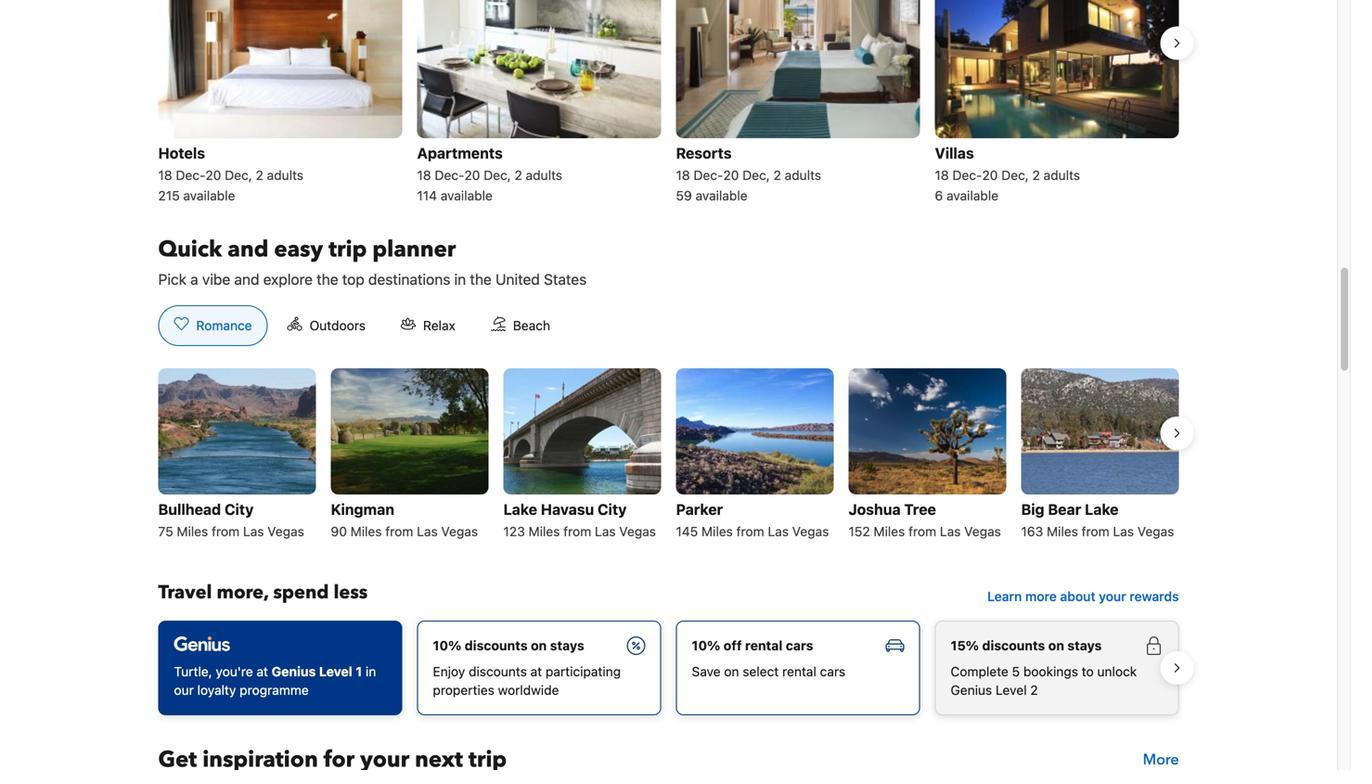 Task type: locate. For each thing, give the bounding box(es) containing it.
adults inside 'villas 18 dec-20 dec, 2 adults 6 available'
[[1044, 167, 1080, 183]]

lake right bear
[[1085, 501, 1119, 518]]

59
[[676, 188, 692, 203]]

2 10% from the left
[[692, 638, 720, 653]]

miles down kingman
[[351, 524, 382, 539]]

rewards
[[1130, 589, 1179, 604]]

miles right 123
[[529, 524, 560, 539]]

6 from from the left
[[1082, 524, 1110, 539]]

1 18 from the left
[[158, 167, 172, 183]]

1 horizontal spatial level
[[996, 682, 1027, 698]]

10% up enjoy
[[433, 638, 461, 653]]

0 horizontal spatial at
[[257, 664, 268, 679]]

2 lake from the left
[[1085, 501, 1119, 518]]

genius
[[272, 664, 316, 679], [951, 682, 992, 698]]

2 20 from the left
[[464, 167, 480, 183]]

18 up 59
[[676, 167, 690, 183]]

vegas inside kingman 90 miles from las vegas
[[441, 524, 478, 539]]

0 horizontal spatial level
[[319, 664, 352, 679]]

dec- inside apartments 18 dec-20 dec, 2 adults 114 available
[[435, 167, 464, 183]]

from down tree
[[908, 524, 936, 539]]

0 horizontal spatial 10%
[[433, 638, 461, 653]]

available for apartments
[[441, 188, 493, 203]]

beach
[[513, 318, 550, 333]]

from right 163
[[1082, 524, 1110, 539]]

from inside parker 145 miles from las vegas
[[736, 524, 764, 539]]

available inside 'villas 18 dec-20 dec, 2 adults 6 available'
[[947, 188, 999, 203]]

1 horizontal spatial 10%
[[692, 638, 720, 653]]

las inside lake havasu city 123 miles from las vegas
[[595, 524, 616, 539]]

3 adults from the left
[[785, 167, 821, 183]]

discounts up 5
[[982, 638, 1045, 653]]

from down the "bullhead"
[[212, 524, 240, 539]]

parker
[[676, 501, 723, 518]]

2 at from the left
[[530, 664, 542, 679]]

discounts down 10% discounts on stays
[[469, 664, 527, 679]]

10% up save
[[692, 638, 720, 653]]

2 city from the left
[[598, 501, 627, 518]]

dec- inside 'villas 18 dec-20 dec, 2 adults 6 available'
[[952, 167, 982, 183]]

1 10% from the left
[[433, 638, 461, 653]]

4 from from the left
[[736, 524, 764, 539]]

vegas left 152
[[792, 524, 829, 539]]

lake up 123
[[503, 501, 537, 518]]

you're
[[216, 664, 253, 679]]

miles down joshua in the right of the page
[[874, 524, 905, 539]]

18 for apartments
[[417, 167, 431, 183]]

discounts up enjoy discounts at participating properties worldwide
[[465, 638, 528, 653]]

region containing bullhead city
[[143, 361, 1194, 550]]

outdoors
[[310, 318, 366, 333]]

4 available from the left
[[947, 188, 999, 203]]

0 vertical spatial region
[[143, 0, 1194, 212]]

villas
[[935, 144, 974, 162]]

cars right the "select"
[[820, 664, 845, 679]]

1 region from the top
[[143, 0, 1194, 212]]

rental right the "select"
[[782, 664, 816, 679]]

in inside quick and easy trip planner pick a vibe and explore the top destinations in the united states
[[454, 270, 466, 288]]

at up programme
[[257, 664, 268, 679]]

cars up save on select rental cars
[[786, 638, 813, 653]]

0 horizontal spatial genius
[[272, 664, 316, 679]]

1 miles from the left
[[177, 524, 208, 539]]

adults inside the hotels 18 dec-20 dec, 2 adults 215 available
[[267, 167, 303, 183]]

loyalty
[[197, 682, 236, 698]]

3 from from the left
[[563, 524, 591, 539]]

tab list containing romance
[[143, 305, 581, 347]]

vegas inside parker 145 miles from las vegas
[[792, 524, 829, 539]]

1 horizontal spatial genius
[[951, 682, 992, 698]]

relax button
[[385, 305, 471, 346]]

20 inside the hotels 18 dec-20 dec, 2 adults 215 available
[[205, 167, 221, 183]]

1 vertical spatial level
[[996, 682, 1027, 698]]

5 vegas from the left
[[964, 524, 1001, 539]]

20
[[205, 167, 221, 183], [464, 167, 480, 183], [723, 167, 739, 183], [982, 167, 998, 183]]

stays up participating
[[550, 638, 584, 653]]

20 for apartments
[[464, 167, 480, 183]]

3 18 from the left
[[676, 167, 690, 183]]

miles down the "bullhead"
[[177, 524, 208, 539]]

dec- down apartments
[[435, 167, 464, 183]]

dec,
[[225, 167, 252, 183], [484, 167, 511, 183], [743, 167, 770, 183], [1001, 167, 1029, 183]]

18 up 114
[[417, 167, 431, 183]]

complete
[[951, 664, 1009, 679]]

1 vertical spatial rental
[[782, 664, 816, 679]]

the left united on the top left of the page
[[470, 270, 492, 288]]

from down havasu
[[563, 524, 591, 539]]

10% for 10% discounts on stays
[[433, 638, 461, 653]]

the
[[317, 270, 338, 288], [470, 270, 492, 288]]

3 region from the top
[[143, 613, 1194, 723]]

20 inside 'villas 18 dec-20 dec, 2 adults 6 available'
[[982, 167, 998, 183]]

2 region from the top
[[143, 361, 1194, 550]]

region
[[143, 0, 1194, 212], [143, 361, 1194, 550], [143, 613, 1194, 723]]

discounts
[[465, 638, 528, 653], [982, 638, 1045, 653], [469, 664, 527, 679]]

at inside enjoy discounts at participating properties worldwide
[[530, 664, 542, 679]]

miles down parker
[[702, 524, 733, 539]]

1 vegas from the left
[[267, 524, 304, 539]]

explore
[[263, 270, 313, 288]]

miles
[[177, 524, 208, 539], [351, 524, 382, 539], [529, 524, 560, 539], [702, 524, 733, 539], [874, 524, 905, 539], [1047, 524, 1078, 539]]

2 for hotels
[[256, 167, 263, 183]]

20 for villas
[[982, 167, 998, 183]]

1 horizontal spatial lake
[[1085, 501, 1119, 518]]

genius down 'complete'
[[951, 682, 992, 698]]

dec, inside the hotels 18 dec-20 dec, 2 adults 215 available
[[225, 167, 252, 183]]

region containing 10% discounts on stays
[[143, 613, 1194, 723]]

0 horizontal spatial the
[[317, 270, 338, 288]]

5 from from the left
[[908, 524, 936, 539]]

adults for resorts
[[785, 167, 821, 183]]

20 for resorts
[[723, 167, 739, 183]]

2 inside the hotels 18 dec-20 dec, 2 adults 215 available
[[256, 167, 263, 183]]

2 las from the left
[[417, 524, 438, 539]]

2 18 from the left
[[417, 167, 431, 183]]

available right 114
[[441, 188, 493, 203]]

18 up 215
[[158, 167, 172, 183]]

2 adults from the left
[[526, 167, 562, 183]]

from inside bullhead city 75 miles from las vegas
[[212, 524, 240, 539]]

more
[[1143, 750, 1179, 770]]

18
[[158, 167, 172, 183], [417, 167, 431, 183], [676, 167, 690, 183], [935, 167, 949, 183]]

dec-
[[176, 167, 205, 183], [435, 167, 464, 183], [694, 167, 723, 183], [952, 167, 982, 183]]

18 inside the hotels 18 dec-20 dec, 2 adults 215 available
[[158, 167, 172, 183]]

18 inside apartments 18 dec-20 dec, 2 adults 114 available
[[417, 167, 431, 183]]

quick and easy trip planner pick a vibe and explore the top destinations in the united states
[[158, 234, 587, 288]]

more,
[[217, 580, 269, 605]]

stays
[[550, 638, 584, 653], [1067, 638, 1102, 653]]

0 horizontal spatial lake
[[503, 501, 537, 518]]

stays for 10% discounts on stays
[[550, 638, 584, 653]]

miles inside lake havasu city 123 miles from las vegas
[[529, 524, 560, 539]]

1 vertical spatial in
[[366, 664, 376, 679]]

las up travel more, spend less
[[243, 524, 264, 539]]

blue genius logo image
[[174, 636, 230, 651], [174, 636, 230, 651]]

spend
[[273, 580, 329, 605]]

stays up to
[[1067, 638, 1102, 653]]

genius up programme
[[272, 664, 316, 679]]

available right 215
[[183, 188, 235, 203]]

18 up 6 in the top right of the page
[[935, 167, 949, 183]]

on right save
[[724, 664, 739, 679]]

dec, inside 'villas 18 dec-20 dec, 2 adults 6 available'
[[1001, 167, 1029, 183]]

vegas left 90
[[267, 524, 304, 539]]

123
[[503, 524, 525, 539]]

available for hotels
[[183, 188, 235, 203]]

1 adults from the left
[[267, 167, 303, 183]]

1 horizontal spatial at
[[530, 664, 542, 679]]

2 for resorts
[[773, 167, 781, 183]]

discounts for discounts
[[465, 638, 528, 653]]

3 dec, from the left
[[743, 167, 770, 183]]

outdoors button
[[271, 305, 381, 346]]

1 horizontal spatial city
[[598, 501, 627, 518]]

0 horizontal spatial city
[[225, 501, 254, 518]]

adults inside apartments 18 dec-20 dec, 2 adults 114 available
[[526, 167, 562, 183]]

4 dec, from the left
[[1001, 167, 1029, 183]]

20 inside resorts 18 dec-20 dec, 2 adults 59 available
[[723, 167, 739, 183]]

available inside resorts 18 dec-20 dec, 2 adults 59 available
[[696, 188, 748, 203]]

miles down bear
[[1047, 524, 1078, 539]]

dec- down resorts
[[694, 167, 723, 183]]

dec- down villas
[[952, 167, 982, 183]]

from inside lake havasu city 123 miles from las vegas
[[563, 524, 591, 539]]

dec- for resorts
[[694, 167, 723, 183]]

select
[[743, 664, 779, 679]]

vegas inside lake havasu city 123 miles from las vegas
[[619, 524, 656, 539]]

bear
[[1048, 501, 1081, 518]]

on
[[531, 638, 547, 653], [1048, 638, 1064, 653], [724, 664, 739, 679]]

tree
[[904, 501, 936, 518]]

114
[[417, 188, 437, 203]]

vegas left 123
[[441, 524, 478, 539]]

1 horizontal spatial in
[[454, 270, 466, 288]]

from
[[212, 524, 240, 539], [385, 524, 413, 539], [563, 524, 591, 539], [736, 524, 764, 539], [908, 524, 936, 539], [1082, 524, 1110, 539]]

6 vegas from the left
[[1137, 524, 1174, 539]]

discounts inside enjoy discounts at participating properties worldwide
[[469, 664, 527, 679]]

at
[[257, 664, 268, 679], [530, 664, 542, 679]]

las up the your
[[1113, 524, 1134, 539]]

0 vertical spatial genius
[[272, 664, 316, 679]]

region containing hotels
[[143, 0, 1194, 212]]

3 vegas from the left
[[619, 524, 656, 539]]

1 las from the left
[[243, 524, 264, 539]]

2 horizontal spatial on
[[1048, 638, 1064, 653]]

4 20 from the left
[[982, 167, 998, 183]]

lake inside lake havasu city 123 miles from las vegas
[[503, 501, 537, 518]]

and right vibe
[[234, 270, 259, 288]]

level
[[319, 664, 352, 679], [996, 682, 1027, 698]]

2 available from the left
[[441, 188, 493, 203]]

1 city from the left
[[225, 501, 254, 518]]

0 horizontal spatial stays
[[550, 638, 584, 653]]

dec- down hotels
[[176, 167, 205, 183]]

available inside the hotels 18 dec-20 dec, 2 adults 215 available
[[183, 188, 235, 203]]

215
[[158, 188, 180, 203]]

2 inside 'villas 18 dec-20 dec, 2 adults 6 available'
[[1032, 167, 1040, 183]]

vegas left 145
[[619, 524, 656, 539]]

available right 6 in the top right of the page
[[947, 188, 999, 203]]

3 miles from the left
[[529, 524, 560, 539]]

2 dec- from the left
[[435, 167, 464, 183]]

your
[[1099, 589, 1126, 604]]

and
[[228, 234, 269, 265], [234, 270, 259, 288]]

2 miles from the left
[[351, 524, 382, 539]]

1 horizontal spatial the
[[470, 270, 492, 288]]

1 lake from the left
[[503, 501, 537, 518]]

a
[[190, 270, 198, 288]]

and up vibe
[[228, 234, 269, 265]]

1 20 from the left
[[205, 167, 221, 183]]

available right 59
[[696, 188, 748, 203]]

rental up the "select"
[[745, 638, 783, 653]]

level left 1
[[319, 664, 352, 679]]

4 miles from the left
[[702, 524, 733, 539]]

163
[[1021, 524, 1043, 539]]

dec, inside resorts 18 dec-20 dec, 2 adults 59 available
[[743, 167, 770, 183]]

2 stays from the left
[[1067, 638, 1102, 653]]

vegas left 163
[[964, 524, 1001, 539]]

0 horizontal spatial in
[[366, 664, 376, 679]]

5 miles from the left
[[874, 524, 905, 539]]

4 las from the left
[[768, 524, 789, 539]]

lake havasu city 123 miles from las vegas
[[503, 501, 656, 539]]

las inside bullhead city 75 miles from las vegas
[[243, 524, 264, 539]]

on for bookings
[[1048, 638, 1064, 653]]

2 vegas from the left
[[441, 524, 478, 539]]

available inside apartments 18 dec-20 dec, 2 adults 114 available
[[441, 188, 493, 203]]

2 for villas
[[1032, 167, 1040, 183]]

at up "worldwide"
[[530, 664, 542, 679]]

5 las from the left
[[940, 524, 961, 539]]

in up 'relax'
[[454, 270, 466, 288]]

adults inside resorts 18 dec-20 dec, 2 adults 59 available
[[785, 167, 821, 183]]

2 inside apartments 18 dec-20 dec, 2 adults 114 available
[[515, 167, 522, 183]]

level down 5
[[996, 682, 1027, 698]]

on up enjoy discounts at participating properties worldwide
[[531, 638, 547, 653]]

145
[[676, 524, 698, 539]]

las
[[243, 524, 264, 539], [417, 524, 438, 539], [595, 524, 616, 539], [768, 524, 789, 539], [940, 524, 961, 539], [1113, 524, 1134, 539]]

1 vertical spatial and
[[234, 270, 259, 288]]

0 vertical spatial rental
[[745, 638, 783, 653]]

unlock
[[1097, 664, 1137, 679]]

2 dec, from the left
[[484, 167, 511, 183]]

1 vertical spatial genius
[[951, 682, 992, 698]]

city right the "bullhead"
[[225, 501, 254, 518]]

las left 145
[[595, 524, 616, 539]]

city
[[225, 501, 254, 518], [598, 501, 627, 518]]

3 available from the left
[[696, 188, 748, 203]]

city right havasu
[[598, 501, 627, 518]]

1 horizontal spatial cars
[[820, 664, 845, 679]]

1 at from the left
[[257, 664, 268, 679]]

las left 123
[[417, 524, 438, 539]]

3 dec- from the left
[[694, 167, 723, 183]]

lake
[[503, 501, 537, 518], [1085, 501, 1119, 518]]

2 from from the left
[[385, 524, 413, 539]]

1 horizontal spatial stays
[[1067, 638, 1102, 653]]

4 18 from the left
[[935, 167, 949, 183]]

2 inside resorts 18 dec-20 dec, 2 adults 59 available
[[773, 167, 781, 183]]

dec- for villas
[[952, 167, 982, 183]]

2 vertical spatial region
[[143, 613, 1194, 723]]

lake inside big bear lake 163 miles from las vegas
[[1085, 501, 1119, 518]]

cars
[[786, 638, 813, 653], [820, 664, 845, 679]]

dec- inside resorts 18 dec-20 dec, 2 adults 59 available
[[694, 167, 723, 183]]

0 horizontal spatial on
[[531, 638, 547, 653]]

vegas up rewards at right
[[1137, 524, 1174, 539]]

in right 1
[[366, 664, 376, 679]]

from right 145
[[736, 524, 764, 539]]

vegas
[[267, 524, 304, 539], [441, 524, 478, 539], [619, 524, 656, 539], [792, 524, 829, 539], [964, 524, 1001, 539], [1137, 524, 1174, 539]]

1 vertical spatial cars
[[820, 664, 845, 679]]

4 adults from the left
[[1044, 167, 1080, 183]]

in our loyalty programme
[[174, 664, 376, 698]]

quick
[[158, 234, 222, 265]]

10%
[[433, 638, 461, 653], [692, 638, 720, 653]]

18 inside 'villas 18 dec-20 dec, 2 adults 6 available'
[[935, 167, 949, 183]]

1 available from the left
[[183, 188, 235, 203]]

dec, for apartments
[[484, 167, 511, 183]]

dec- for apartments
[[435, 167, 464, 183]]

from inside joshua tree 152 miles from las vegas
[[908, 524, 936, 539]]

dec- inside the hotels 18 dec-20 dec, 2 adults 215 available
[[176, 167, 205, 183]]

6 las from the left
[[1113, 524, 1134, 539]]

in
[[454, 270, 466, 288], [366, 664, 376, 679]]

las left 152
[[768, 524, 789, 539]]

18 inside resorts 18 dec-20 dec, 2 adults 59 available
[[676, 167, 690, 183]]

1 dec- from the left
[[176, 167, 205, 183]]

3 las from the left
[[595, 524, 616, 539]]

dec, inside apartments 18 dec-20 dec, 2 adults 114 available
[[484, 167, 511, 183]]

learn
[[987, 589, 1022, 604]]

vegas inside joshua tree 152 miles from las vegas
[[964, 524, 1001, 539]]

0 vertical spatial and
[[228, 234, 269, 265]]

destinations
[[368, 270, 450, 288]]

tab list
[[143, 305, 581, 347]]

0 vertical spatial in
[[454, 270, 466, 288]]

on up bookings
[[1048, 638, 1064, 653]]

1 stays from the left
[[550, 638, 584, 653]]

1 dec, from the left
[[225, 167, 252, 183]]

3 20 from the left
[[723, 167, 739, 183]]

0 vertical spatial cars
[[786, 638, 813, 653]]

1 vertical spatial region
[[143, 361, 1194, 550]]

4 vegas from the left
[[792, 524, 829, 539]]

the left top
[[317, 270, 338, 288]]

from down kingman
[[385, 524, 413, 539]]

adults
[[267, 167, 303, 183], [526, 167, 562, 183], [785, 167, 821, 183], [1044, 167, 1080, 183]]

las left 163
[[940, 524, 961, 539]]

4 dec- from the left
[[952, 167, 982, 183]]

20 inside apartments 18 dec-20 dec, 2 adults 114 available
[[464, 167, 480, 183]]

6 miles from the left
[[1047, 524, 1078, 539]]

vegas inside bullhead city 75 miles from las vegas
[[267, 524, 304, 539]]

1 from from the left
[[212, 524, 240, 539]]



Task type: vqa. For each thing, say whether or not it's contained in the screenshot.


Task type: describe. For each thing, give the bounding box(es) containing it.
las inside kingman 90 miles from las vegas
[[417, 524, 438, 539]]

dec, for hotels
[[225, 167, 252, 183]]

trip
[[329, 234, 367, 265]]

in inside in our loyalty programme
[[366, 664, 376, 679]]

adults for hotels
[[267, 167, 303, 183]]

2 the from the left
[[470, 270, 492, 288]]

1 horizontal spatial on
[[724, 664, 739, 679]]

big bear lake 163 miles from las vegas
[[1021, 501, 1174, 539]]

bullhead
[[158, 501, 221, 518]]

dec- for hotels
[[176, 167, 205, 183]]

programme
[[240, 682, 309, 698]]

parker 145 miles from las vegas
[[676, 501, 829, 539]]

worldwide
[[498, 682, 559, 698]]

enjoy
[[433, 664, 465, 679]]

kingman
[[331, 501, 394, 518]]

kingman 90 miles from las vegas
[[331, 501, 478, 539]]

10% off rental cars
[[692, 638, 813, 653]]

miles inside kingman 90 miles from las vegas
[[351, 524, 382, 539]]

easy
[[274, 234, 323, 265]]

properties
[[433, 682, 494, 698]]

off
[[724, 638, 742, 653]]

united
[[495, 270, 540, 288]]

las inside parker 145 miles from las vegas
[[768, 524, 789, 539]]

discounts for 5
[[982, 638, 1045, 653]]

2 inside complete 5 bookings to unlock genius level 2
[[1030, 682, 1038, 698]]

city inside bullhead city 75 miles from las vegas
[[225, 501, 254, 518]]

18 for villas
[[935, 167, 949, 183]]

from inside big bear lake 163 miles from las vegas
[[1082, 524, 1110, 539]]

1
[[356, 664, 362, 679]]

complete 5 bookings to unlock genius level 2
[[951, 664, 1137, 698]]

dec, for villas
[[1001, 167, 1029, 183]]

18 for resorts
[[676, 167, 690, 183]]

bullhead city 75 miles from las vegas
[[158, 501, 304, 539]]

romance button
[[158, 305, 268, 346]]

0 horizontal spatial cars
[[786, 638, 813, 653]]

beach button
[[475, 305, 566, 346]]

participating
[[546, 664, 621, 679]]

more link
[[1143, 745, 1179, 770]]

top
[[342, 270, 364, 288]]

genius inside complete 5 bookings to unlock genius level 2
[[951, 682, 992, 698]]

city inside lake havasu city 123 miles from las vegas
[[598, 501, 627, 518]]

states
[[544, 270, 587, 288]]

villas 18 dec-20 dec, 2 adults 6 available
[[935, 144, 1080, 203]]

save
[[692, 664, 721, 679]]

las inside big bear lake 163 miles from las vegas
[[1113, 524, 1134, 539]]

big
[[1021, 501, 1044, 518]]

to
[[1082, 664, 1094, 679]]

planner
[[372, 234, 456, 265]]

turtle,
[[174, 664, 212, 679]]

vibe
[[202, 270, 230, 288]]

15% discounts on stays
[[951, 638, 1102, 653]]

available for villas
[[947, 188, 999, 203]]

resorts 18 dec-20 dec, 2 adults 59 available
[[676, 144, 821, 203]]

resorts
[[676, 144, 732, 162]]

miles inside joshua tree 152 miles from las vegas
[[874, 524, 905, 539]]

pick
[[158, 270, 187, 288]]

hotels
[[158, 144, 205, 162]]

travel more, spend less
[[158, 580, 368, 605]]

20 for hotels
[[205, 167, 221, 183]]

vegas inside big bear lake 163 miles from las vegas
[[1137, 524, 1174, 539]]

romance
[[196, 318, 252, 333]]

miles inside parker 145 miles from las vegas
[[702, 524, 733, 539]]

more
[[1025, 589, 1057, 604]]

6
[[935, 188, 943, 203]]

travel
[[158, 580, 212, 605]]

5
[[1012, 664, 1020, 679]]

hotels 18 dec-20 dec, 2 adults 215 available
[[158, 144, 303, 203]]

10% discounts on stays
[[433, 638, 584, 653]]

joshua tree 152 miles from las vegas
[[849, 501, 1001, 539]]

apartments
[[417, 144, 503, 162]]

1 the from the left
[[317, 270, 338, 288]]

apartments 18 dec-20 dec, 2 adults 114 available
[[417, 144, 562, 203]]

relax
[[423, 318, 455, 333]]

on for at
[[531, 638, 547, 653]]

turtle, you're at genius level 1
[[174, 664, 362, 679]]

at for discounts
[[530, 664, 542, 679]]

bookings
[[1023, 664, 1078, 679]]

our
[[174, 682, 194, 698]]

at for you're
[[257, 664, 268, 679]]

joshua
[[849, 501, 901, 518]]

0 vertical spatial level
[[319, 664, 352, 679]]

2 for apartments
[[515, 167, 522, 183]]

from inside kingman 90 miles from las vegas
[[385, 524, 413, 539]]

dec, for resorts
[[743, 167, 770, 183]]

152
[[849, 524, 870, 539]]

less
[[334, 580, 368, 605]]

18 for hotels
[[158, 167, 172, 183]]

15%
[[951, 638, 979, 653]]

enjoy discounts at participating properties worldwide
[[433, 664, 621, 698]]

available for resorts
[[696, 188, 748, 203]]

75
[[158, 524, 173, 539]]

10% for 10% off rental cars
[[692, 638, 720, 653]]

miles inside bullhead city 75 miles from las vegas
[[177, 524, 208, 539]]

stays for 15% discounts on stays
[[1067, 638, 1102, 653]]

learn more about your rewards
[[987, 589, 1179, 604]]

save on select rental cars
[[692, 664, 845, 679]]

adults for apartments
[[526, 167, 562, 183]]

havasu
[[541, 501, 594, 518]]

learn more about your rewards link
[[980, 580, 1186, 613]]

adults for villas
[[1044, 167, 1080, 183]]

90
[[331, 524, 347, 539]]

about
[[1060, 589, 1096, 604]]

miles inside big bear lake 163 miles from las vegas
[[1047, 524, 1078, 539]]

level inside complete 5 bookings to unlock genius level 2
[[996, 682, 1027, 698]]

las inside joshua tree 152 miles from las vegas
[[940, 524, 961, 539]]



